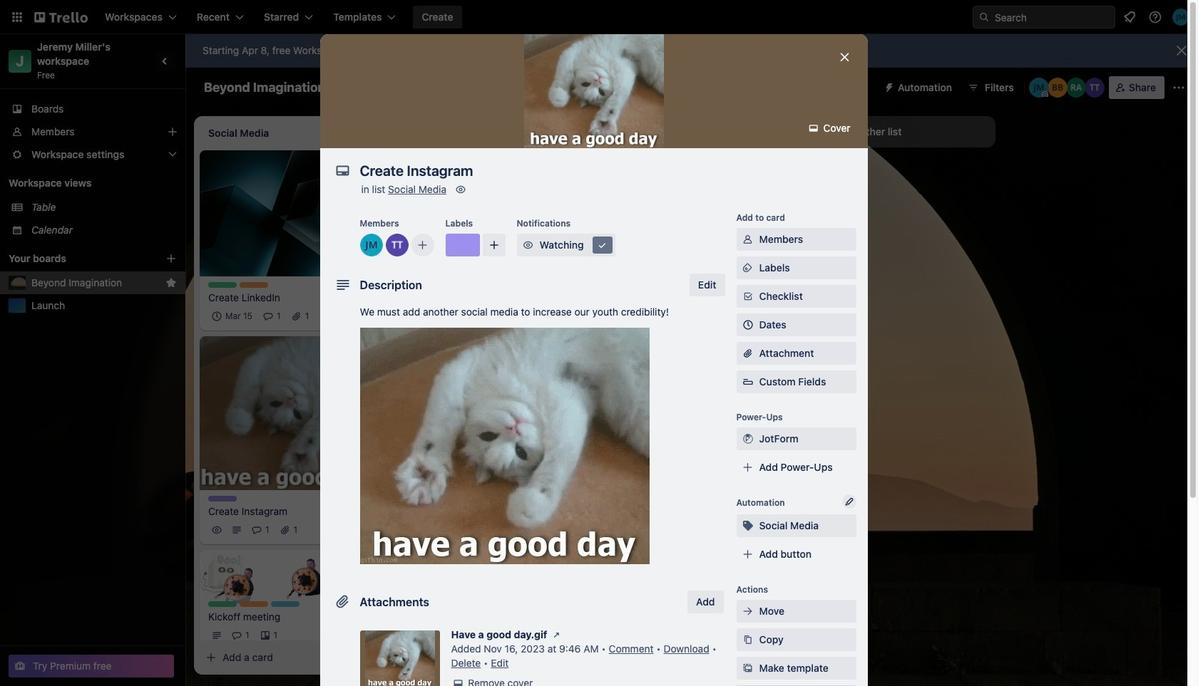 Task type: vqa. For each thing, say whether or not it's contained in the screenshot.
leftmost Terry Turtle (terryturtle) icon
yes



Task type: locate. For each thing, give the bounding box(es) containing it.
sm image
[[878, 76, 898, 96], [806, 121, 821, 136], [454, 183, 468, 197], [741, 261, 755, 275], [741, 432, 755, 446], [550, 628, 564, 643]]

2 vertical spatial jeremy miller (jeremymiller198) image
[[352, 522, 369, 539]]

0 horizontal spatial jeremy miller (jeremymiller198) image
[[360, 234, 383, 257]]

show menu image
[[1172, 81, 1186, 95]]

1 horizontal spatial jeremy miller (jeremymiller198) image
[[542, 334, 559, 351]]

color: orange, title: none image for 2nd color: green, title: none icon from the top
[[240, 602, 268, 608]]

terry turtle (terryturtle) image up the edit card image
[[352, 308, 369, 325]]

color: green, title: none image right starred icon
[[208, 282, 237, 288]]

terry turtle (terryturtle) image left add members to card image
[[385, 234, 408, 257]]

2 vertical spatial terry turtle (terryturtle) image
[[352, 628, 369, 645]]

2 vertical spatial terry turtle (terryturtle) image
[[522, 334, 539, 351]]

edit card image
[[356, 343, 367, 354]]

None text field
[[353, 158, 823, 184]]

terry turtle (terryturtle) image left ruby anderson (rubyanderson7) icon
[[522, 334, 539, 351]]

bob builder (bobbuilder40) image
[[1048, 78, 1068, 98]]

0 horizontal spatial terry turtle (terryturtle) image
[[352, 308, 369, 325]]

1 horizontal spatial terry turtle (terryturtle) image
[[385, 234, 408, 257]]

open information menu image
[[1148, 10, 1163, 24]]

create from template… image
[[770, 386, 782, 397], [365, 653, 377, 664]]

2 horizontal spatial jeremy miller (jeremymiller198) image
[[1029, 78, 1049, 98]]

color: purple, title: none image
[[445, 234, 480, 257]]

ruby anderson (rubyanderson7) image
[[1066, 78, 1086, 98]]

1 vertical spatial color: green, title: none image
[[208, 602, 237, 608]]

0 vertical spatial terry turtle (terryturtle) image
[[385, 234, 408, 257]]

jeremy miller (jeremymiller198) image right open information menu image
[[1173, 9, 1190, 26]]

0 vertical spatial terry turtle (terryturtle) image
[[1085, 78, 1105, 98]]

sm image
[[741, 233, 755, 247], [521, 238, 535, 252], [595, 238, 609, 252], [741, 519, 755, 533], [741, 605, 755, 619], [741, 633, 755, 648], [741, 662, 755, 676], [451, 677, 465, 687]]

2 color: orange, title: none image from the top
[[240, 602, 268, 608]]

None checkbox
[[431, 294, 506, 311]]

color: orange, title: none image for first color: green, title: none icon
[[240, 282, 268, 288]]

color: purple, title: none image
[[208, 496, 237, 502]]

terry turtle (terryturtle) image
[[385, 234, 408, 257], [352, 308, 369, 325], [522, 334, 539, 351]]

0 horizontal spatial create from template… image
[[365, 653, 377, 664]]

ruby anderson (rubyanderson7) image
[[562, 334, 579, 351]]

1 vertical spatial color: orange, title: none image
[[240, 602, 268, 608]]

1 horizontal spatial jeremy miller (jeremymiller198) image
[[1173, 9, 1190, 26]]

jeremy miller (jeremymiller198) image
[[1029, 78, 1049, 98], [542, 334, 559, 351], [352, 522, 369, 539]]

customize views image
[[551, 81, 565, 95]]

color: bold red, title: "thoughts" element
[[411, 368, 439, 374]]

1 horizontal spatial create from template… image
[[770, 386, 782, 397]]

0 vertical spatial jeremy miller (jeremymiller198) image
[[1173, 9, 1190, 26]]

back to home image
[[34, 6, 88, 29]]

Board name text field
[[197, 76, 333, 99]]

None checkbox
[[208, 308, 257, 325]]

terry turtle (terryturtle) image
[[1085, 78, 1105, 98], [332, 522, 349, 539], [352, 628, 369, 645]]

jeremy miller (jeremymiller198) image left add members to card image
[[360, 234, 383, 257]]

color: orange, title: none image
[[240, 282, 268, 288], [240, 602, 268, 608]]

0 vertical spatial jeremy miller (jeremymiller198) image
[[1029, 78, 1049, 98]]

create from template… image
[[568, 429, 579, 441]]

1 vertical spatial create from template… image
[[365, 653, 377, 664]]

0 vertical spatial color: green, title: none image
[[208, 282, 237, 288]]

0 horizontal spatial jeremy miller (jeremymiller198) image
[[352, 522, 369, 539]]

jeremy miller (jeremymiller198) image
[[1173, 9, 1190, 26], [360, 234, 383, 257]]

color: green, title: none image left color: sky, title: "sparkling" 'element'
[[208, 602, 237, 608]]

add board image
[[165, 253, 177, 265]]

0 vertical spatial color: orange, title: none image
[[240, 282, 268, 288]]

1 vertical spatial jeremy miller (jeremymiller198) image
[[542, 334, 559, 351]]

0 vertical spatial create from template… image
[[770, 386, 782, 397]]

1 vertical spatial terry turtle (terryturtle) image
[[332, 522, 349, 539]]

1 color: orange, title: none image from the top
[[240, 282, 268, 288]]

color: green, title: none image
[[208, 282, 237, 288], [208, 602, 237, 608]]



Task type: describe. For each thing, give the bounding box(es) containing it.
1 color: green, title: none image from the top
[[208, 282, 237, 288]]

Search field
[[990, 6, 1115, 28]]

search image
[[979, 11, 990, 23]]

1 vertical spatial terry turtle (terryturtle) image
[[352, 308, 369, 325]]

starred icon image
[[165, 277, 177, 289]]

primary element
[[0, 0, 1198, 34]]

have\_a\_good\_day.gif image
[[360, 328, 649, 565]]

add members to card image
[[417, 238, 428, 252]]

2 color: green, title: none image from the top
[[208, 602, 237, 608]]

jeremy miller (jeremymiller198) image inside primary element
[[1173, 9, 1190, 26]]

2 horizontal spatial terry turtle (terryturtle) image
[[522, 334, 539, 351]]

1 horizontal spatial terry turtle (terryturtle) image
[[352, 628, 369, 645]]

0 notifications image
[[1121, 9, 1138, 26]]

0 horizontal spatial terry turtle (terryturtle) image
[[332, 522, 349, 539]]

1 vertical spatial jeremy miller (jeremymiller198) image
[[360, 234, 383, 257]]

2 horizontal spatial terry turtle (terryturtle) image
[[1085, 78, 1105, 98]]

your boards with 2 items element
[[9, 250, 144, 267]]

color: sky, title: "sparkling" element
[[271, 602, 300, 608]]



